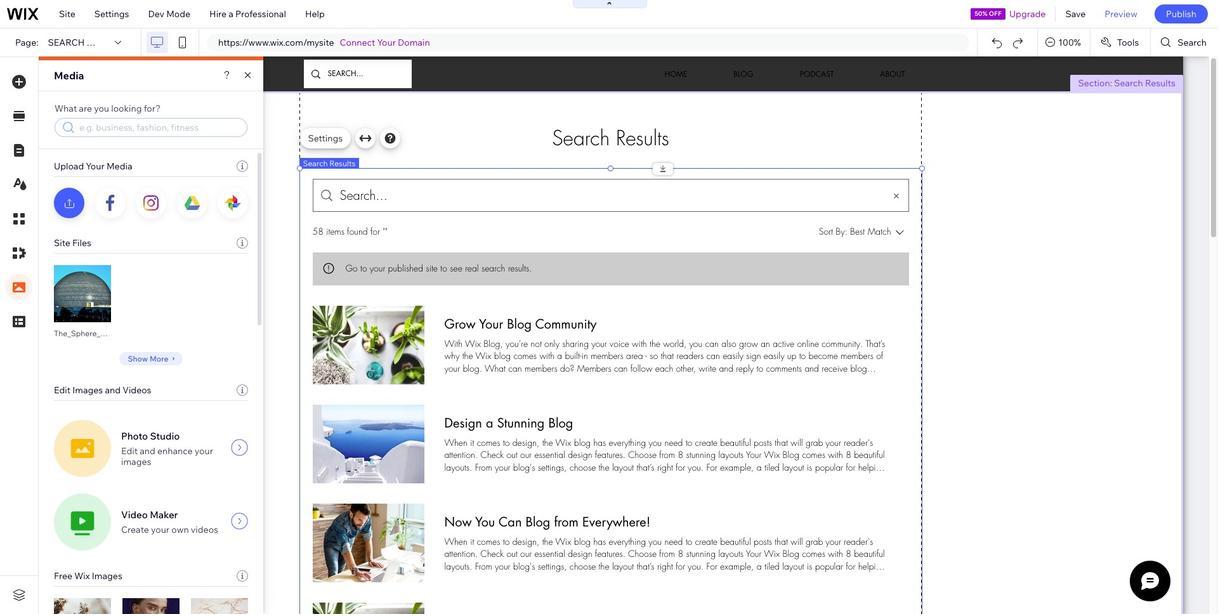 Task type: describe. For each thing, give the bounding box(es) containing it.
100% button
[[1038, 29, 1090, 56]]

1 horizontal spatial settings
[[308, 133, 343, 144]]

publish button
[[1155, 4, 1208, 23]]

e.g. business, fashion, fitness field
[[78, 121, 233, 134]]

photo studio edit and enhance your images
[[121, 430, 213, 467]]

wix
[[74, 571, 90, 582]]

preview
[[1105, 8, 1138, 20]]

your inside photo studio edit and enhance your images
[[195, 445, 213, 457]]

show more
[[128, 354, 169, 363]]

studio
[[150, 430, 180, 442]]

search for search results
[[303, 159, 328, 168]]

0 horizontal spatial your
[[86, 161, 105, 172]]

images
[[121, 456, 151, 467]]

your inside video maker create your own videos
[[151, 524, 170, 536]]

site for site files
[[54, 237, 70, 249]]

1 vertical spatial results
[[330, 159, 356, 168]]

section:
[[1079, 77, 1113, 89]]

hire a professional
[[209, 8, 286, 20]]

site files
[[54, 237, 91, 249]]

photo
[[121, 430, 148, 442]]

videos
[[191, 524, 218, 536]]

own
[[172, 524, 189, 536]]

help
[[305, 8, 325, 20]]

create
[[121, 524, 149, 536]]

dev
[[148, 8, 164, 20]]

videos
[[123, 385, 151, 396]]

0 horizontal spatial and
[[105, 385, 121, 396]]

https://www.wix.com/mysite
[[218, 37, 334, 48]]

1 horizontal spatial results
[[1146, 77, 1176, 89]]

domain
[[398, 37, 430, 48]]

save button
[[1056, 0, 1096, 28]]

more
[[150, 354, 169, 363]]

publish
[[1166, 8, 1197, 20]]

search button
[[1152, 29, 1219, 56]]

search for search
[[1178, 37, 1207, 48]]

tools
[[1118, 37, 1139, 48]]

connect
[[340, 37, 375, 48]]

show more button
[[120, 352, 182, 366]]

maker
[[150, 509, 178, 521]]

section: search results
[[1079, 77, 1176, 89]]

preview button
[[1096, 0, 1147, 28]]

0 horizontal spatial media
[[54, 69, 84, 82]]

for?
[[144, 103, 161, 114]]



Task type: locate. For each thing, give the bounding box(es) containing it.
0 vertical spatial media
[[54, 69, 84, 82]]

media
[[54, 69, 84, 82], [107, 161, 132, 172]]

0 vertical spatial edit
[[54, 385, 70, 396]]

upgrade
[[1010, 8, 1046, 20]]

search results
[[48, 37, 126, 48]]

edit images and videos
[[54, 385, 151, 396]]

your
[[195, 445, 213, 457], [151, 524, 170, 536]]

1 horizontal spatial and
[[140, 445, 155, 457]]

settings up search results
[[308, 133, 343, 144]]

1 vertical spatial site
[[54, 237, 70, 249]]

are
[[79, 103, 92, 114]]

tools button
[[1091, 29, 1151, 56]]

site left files
[[54, 237, 70, 249]]

a
[[229, 8, 233, 20]]

https://www.wix.com/mysite connect your domain
[[218, 37, 430, 48]]

professional
[[235, 8, 286, 20]]

0 vertical spatial results
[[1146, 77, 1176, 89]]

and
[[105, 385, 121, 396], [140, 445, 155, 457]]

media down search
[[54, 69, 84, 82]]

what
[[55, 103, 77, 114]]

results
[[1146, 77, 1176, 89], [330, 159, 356, 168]]

and inside photo studio edit and enhance your images
[[140, 445, 155, 457]]

looking
[[111, 103, 142, 114]]

0 horizontal spatial edit
[[54, 385, 70, 396]]

0 vertical spatial search
[[1178, 37, 1207, 48]]

1 vertical spatial and
[[140, 445, 155, 457]]

images left the videos at the left bottom of page
[[72, 385, 103, 396]]

1 vertical spatial edit
[[121, 445, 138, 457]]

images
[[72, 385, 103, 396], [92, 571, 122, 582]]

site for site
[[59, 8, 75, 20]]

settings
[[94, 8, 129, 20], [308, 133, 343, 144]]

0 vertical spatial settings
[[94, 8, 129, 20]]

your right enhance
[[195, 445, 213, 457]]

1 vertical spatial your
[[86, 161, 105, 172]]

edit
[[54, 385, 70, 396], [121, 445, 138, 457]]

2 horizontal spatial search
[[1178, 37, 1207, 48]]

upload your media
[[54, 161, 132, 172]]

upload
[[54, 161, 84, 172]]

1 horizontal spatial your
[[377, 37, 396, 48]]

1 vertical spatial media
[[107, 161, 132, 172]]

settings up results
[[94, 8, 129, 20]]

you
[[94, 103, 109, 114]]

0 horizontal spatial search
[[303, 159, 328, 168]]

1 horizontal spatial media
[[107, 161, 132, 172]]

your left 'domain'
[[377, 37, 396, 48]]

search results
[[303, 159, 356, 168]]

50%
[[975, 10, 988, 18]]

0 horizontal spatial your
[[151, 524, 170, 536]]

2 vertical spatial search
[[303, 159, 328, 168]]

0 vertical spatial and
[[105, 385, 121, 396]]

your right upload
[[86, 161, 105, 172]]

1 vertical spatial settings
[[308, 133, 343, 144]]

mode
[[166, 8, 190, 20]]

search
[[1178, 37, 1207, 48], [1115, 77, 1144, 89], [303, 159, 328, 168]]

0 horizontal spatial settings
[[94, 8, 129, 20]]

1 horizontal spatial edit
[[121, 445, 138, 457]]

video
[[121, 509, 148, 521]]

free
[[54, 571, 72, 582]]

video maker create your own videos
[[121, 509, 218, 536]]

0 vertical spatial site
[[59, 8, 75, 20]]

files
[[72, 237, 91, 249]]

0 horizontal spatial results
[[330, 159, 356, 168]]

1 vertical spatial your
[[151, 524, 170, 536]]

1 vertical spatial images
[[92, 571, 122, 582]]

1 horizontal spatial search
[[1115, 77, 1144, 89]]

images right the wix
[[92, 571, 122, 582]]

100%
[[1059, 37, 1081, 48]]

free wix images
[[54, 571, 122, 582]]

hire
[[209, 8, 227, 20]]

your down maker
[[151, 524, 170, 536]]

off
[[989, 10, 1002, 18]]

media right upload
[[107, 161, 132, 172]]

0 vertical spatial your
[[377, 37, 396, 48]]

search
[[48, 37, 85, 48]]

1 horizontal spatial your
[[195, 445, 213, 457]]

50% off
[[975, 10, 1002, 18]]

what are you looking for?
[[55, 103, 161, 114]]

site up search
[[59, 8, 75, 20]]

dev mode
[[148, 8, 190, 20]]

enhance
[[157, 445, 193, 457]]

edit inside photo studio edit and enhance your images
[[121, 445, 138, 457]]

results
[[87, 37, 126, 48]]

0 vertical spatial images
[[72, 385, 103, 396]]

show
[[128, 354, 148, 363]]

1 vertical spatial search
[[1115, 77, 1144, 89]]

and left the videos at the left bottom of page
[[105, 385, 121, 396]]

search inside button
[[1178, 37, 1207, 48]]

and down photo
[[140, 445, 155, 457]]

save
[[1066, 8, 1086, 20]]

0 vertical spatial your
[[195, 445, 213, 457]]

your
[[377, 37, 396, 48], [86, 161, 105, 172]]

site
[[59, 8, 75, 20], [54, 237, 70, 249]]



Task type: vqa. For each thing, say whether or not it's contained in the screenshot.
right Results
yes



